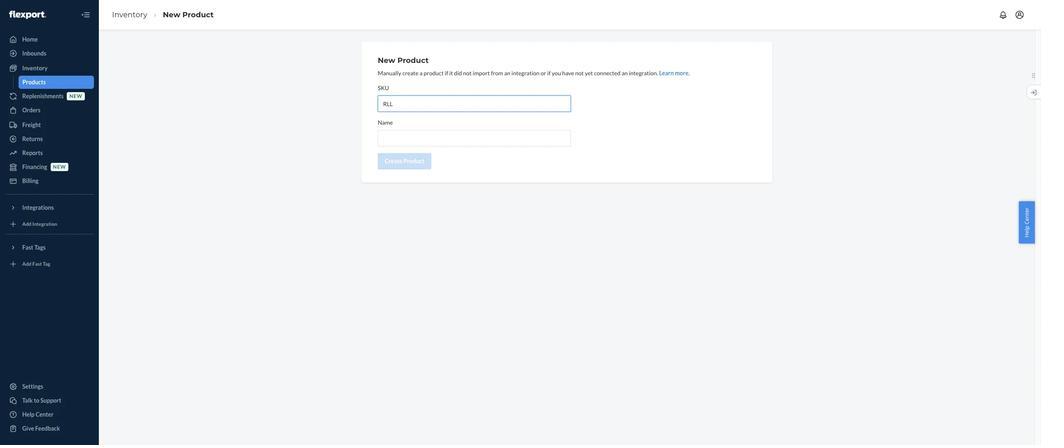 Task type: vqa. For each thing, say whether or not it's contained in the screenshot.
2nd an from the right
yes



Task type: locate. For each thing, give the bounding box(es) containing it.
0 vertical spatial inventory
[[112, 10, 147, 19]]

1 vertical spatial help
[[22, 412, 35, 419]]

1 horizontal spatial inventory
[[112, 10, 147, 19]]

2 an from the left
[[622, 70, 628, 77]]

new
[[69, 93, 82, 99], [53, 164, 66, 170]]

if left it
[[445, 70, 448, 77]]

help center
[[1023, 208, 1031, 238], [22, 412, 54, 419]]

name
[[378, 119, 393, 126]]

help inside "link"
[[22, 412, 35, 419]]

2 not from the left
[[575, 70, 584, 77]]

support
[[40, 398, 61, 405]]

1 not from the left
[[463, 70, 472, 77]]

0 vertical spatial new product
[[163, 10, 214, 19]]

inventory link
[[112, 10, 147, 19], [5, 62, 94, 75]]

product
[[182, 10, 214, 19], [397, 56, 429, 65], [404, 158, 424, 165]]

0 vertical spatial product
[[182, 10, 214, 19]]

1 vertical spatial new
[[53, 164, 66, 170]]

new for financing
[[53, 164, 66, 170]]

learn more button
[[659, 69, 689, 77]]

help center button
[[1019, 202, 1035, 244]]

add down fast tags
[[22, 261, 31, 268]]

create
[[402, 70, 419, 77]]

returns
[[22, 136, 43, 143]]

0 vertical spatial center
[[1023, 208, 1031, 225]]

not right the "did"
[[463, 70, 472, 77]]

2 add from the top
[[22, 261, 31, 268]]

1 horizontal spatial if
[[547, 70, 551, 77]]

0 vertical spatial help
[[1023, 226, 1031, 238]]

0 horizontal spatial inventory link
[[5, 62, 94, 75]]

give
[[22, 426, 34, 433]]

0 vertical spatial new
[[69, 93, 82, 99]]

1 add from the top
[[22, 221, 31, 228]]

1 vertical spatial inventory link
[[5, 62, 94, 75]]

fast left tags
[[22, 244, 33, 251]]

add
[[22, 221, 31, 228], [22, 261, 31, 268]]

1 if from the left
[[445, 70, 448, 77]]

not left the 'yet'
[[575, 70, 584, 77]]

give feedback
[[22, 426, 60, 433]]

1 horizontal spatial inventory link
[[112, 10, 147, 19]]

center inside 'button'
[[1023, 208, 1031, 225]]

did
[[454, 70, 462, 77]]

0 horizontal spatial if
[[445, 70, 448, 77]]

0 vertical spatial add
[[22, 221, 31, 228]]

an right from
[[504, 70, 510, 77]]

an
[[504, 70, 510, 77], [622, 70, 628, 77]]

reports link
[[5, 147, 94, 160]]

1 vertical spatial help center
[[22, 412, 54, 419]]

help inside 'button'
[[1023, 226, 1031, 238]]

fast
[[22, 244, 33, 251], [32, 261, 42, 268]]

0 horizontal spatial new
[[53, 164, 66, 170]]

1 vertical spatial inventory
[[22, 65, 48, 72]]

learn
[[659, 70, 674, 77]]

add left 'integration' on the left
[[22, 221, 31, 228]]

0 horizontal spatial new
[[163, 10, 180, 19]]

0 vertical spatial help center
[[1023, 208, 1031, 238]]

connected
[[594, 70, 621, 77]]

talk to support
[[22, 398, 61, 405]]

tag
[[43, 261, 50, 268]]

None text field
[[378, 96, 571, 112], [378, 130, 571, 147], [378, 96, 571, 112], [378, 130, 571, 147]]

talk
[[22, 398, 33, 405]]

new product
[[163, 10, 214, 19], [378, 56, 429, 65]]

0 horizontal spatial help center
[[22, 412, 54, 419]]

add fast tag
[[22, 261, 50, 268]]

fast left 'tag'
[[32, 261, 42, 268]]

reports
[[22, 150, 43, 157]]

0 horizontal spatial an
[[504, 70, 510, 77]]

new for replenishments
[[69, 93, 82, 99]]

0 horizontal spatial not
[[463, 70, 472, 77]]

center inside "link"
[[36, 412, 54, 419]]

0 horizontal spatial new product
[[163, 10, 214, 19]]

2 vertical spatial product
[[404, 158, 424, 165]]

inventory inside breadcrumbs navigation
[[112, 10, 147, 19]]

1 vertical spatial add
[[22, 261, 31, 268]]

1 horizontal spatial help center
[[1023, 208, 1031, 238]]

an right connected
[[622, 70, 628, 77]]

1 horizontal spatial center
[[1023, 208, 1031, 225]]

0 horizontal spatial inventory
[[22, 65, 48, 72]]

new down 'products' link
[[69, 93, 82, 99]]

settings
[[22, 384, 43, 391]]

if
[[445, 70, 448, 77], [547, 70, 551, 77]]

1 horizontal spatial new
[[378, 56, 395, 65]]

inventory
[[112, 10, 147, 19], [22, 65, 48, 72]]

not
[[463, 70, 472, 77], [575, 70, 584, 77]]

1 horizontal spatial help
[[1023, 226, 1031, 238]]

to
[[34, 398, 39, 405]]

new product inside breadcrumbs navigation
[[163, 10, 214, 19]]

2 if from the left
[[547, 70, 551, 77]]

returns link
[[5, 133, 94, 146]]

fast tags
[[22, 244, 46, 251]]

1 vertical spatial center
[[36, 412, 54, 419]]

1 horizontal spatial not
[[575, 70, 584, 77]]

products
[[22, 79, 46, 86]]

if right or
[[547, 70, 551, 77]]

1 vertical spatial new
[[378, 56, 395, 65]]

1 vertical spatial new product
[[378, 56, 429, 65]]

manually create a product if it did not import from an integration or if you have not yet connected an integration. learn more .
[[378, 70, 690, 77]]

1 horizontal spatial new
[[69, 93, 82, 99]]

new
[[163, 10, 180, 19], [378, 56, 395, 65]]

center
[[1023, 208, 1031, 225], [36, 412, 54, 419]]

new down "reports" link
[[53, 164, 66, 170]]

0 vertical spatial fast
[[22, 244, 33, 251]]

integration
[[32, 221, 57, 228]]

help
[[1023, 226, 1031, 238], [22, 412, 35, 419]]

manually
[[378, 70, 401, 77]]

integrations
[[22, 204, 54, 211]]

home
[[22, 36, 38, 43]]

0 horizontal spatial center
[[36, 412, 54, 419]]

orders link
[[5, 104, 94, 117]]

0 horizontal spatial help
[[22, 412, 35, 419]]

you
[[552, 70, 561, 77]]

1 horizontal spatial an
[[622, 70, 628, 77]]

products link
[[18, 76, 94, 89]]

0 vertical spatial new
[[163, 10, 180, 19]]



Task type: describe. For each thing, give the bounding box(es) containing it.
.
[[689, 70, 690, 77]]

feedback
[[35, 426, 60, 433]]

settings link
[[5, 381, 94, 394]]

freight link
[[5, 119, 94, 132]]

product inside breadcrumbs navigation
[[182, 10, 214, 19]]

1 an from the left
[[504, 70, 510, 77]]

billing link
[[5, 175, 94, 188]]

tags
[[34, 244, 46, 251]]

open account menu image
[[1015, 10, 1025, 20]]

add for add integration
[[22, 221, 31, 228]]

create product
[[385, 158, 424, 165]]

from
[[491, 70, 503, 77]]

flexport logo image
[[9, 11, 46, 19]]

help center inside "link"
[[22, 412, 54, 419]]

integrations button
[[5, 201, 94, 215]]

new inside breadcrumbs navigation
[[163, 10, 180, 19]]

freight
[[22, 122, 41, 129]]

add fast tag link
[[5, 258, 94, 271]]

1 horizontal spatial new product
[[378, 56, 429, 65]]

billing
[[22, 178, 39, 185]]

create product button
[[378, 153, 431, 170]]

help center inside 'button'
[[1023, 208, 1031, 238]]

add integration link
[[5, 218, 94, 231]]

orders
[[22, 107, 40, 114]]

add integration
[[22, 221, 57, 228]]

product
[[424, 70, 444, 77]]

a
[[420, 70, 423, 77]]

give feedback button
[[5, 423, 94, 436]]

breadcrumbs navigation
[[105, 3, 220, 27]]

add for add fast tag
[[22, 261, 31, 268]]

talk to support button
[[5, 395, 94, 408]]

it
[[449, 70, 453, 77]]

or
[[541, 70, 546, 77]]

help center link
[[5, 409, 94, 422]]

home link
[[5, 33, 94, 46]]

new product link
[[163, 10, 214, 19]]

sku
[[378, 84, 389, 91]]

integration
[[512, 70, 540, 77]]

0 vertical spatial inventory link
[[112, 10, 147, 19]]

fast tags button
[[5, 241, 94, 255]]

fast inside dropdown button
[[22, 244, 33, 251]]

create
[[385, 158, 402, 165]]

yet
[[585, 70, 593, 77]]

open notifications image
[[998, 10, 1008, 20]]

more
[[675, 70, 689, 77]]

inbounds
[[22, 50, 46, 57]]

1 vertical spatial product
[[397, 56, 429, 65]]

close navigation image
[[81, 10, 91, 20]]

financing
[[22, 164, 47, 171]]

have
[[562, 70, 574, 77]]

replenishments
[[22, 93, 64, 100]]

1 vertical spatial fast
[[32, 261, 42, 268]]

import
[[473, 70, 490, 77]]

inbounds link
[[5, 47, 94, 60]]

integration.
[[629, 70, 658, 77]]

product inside create product button
[[404, 158, 424, 165]]



